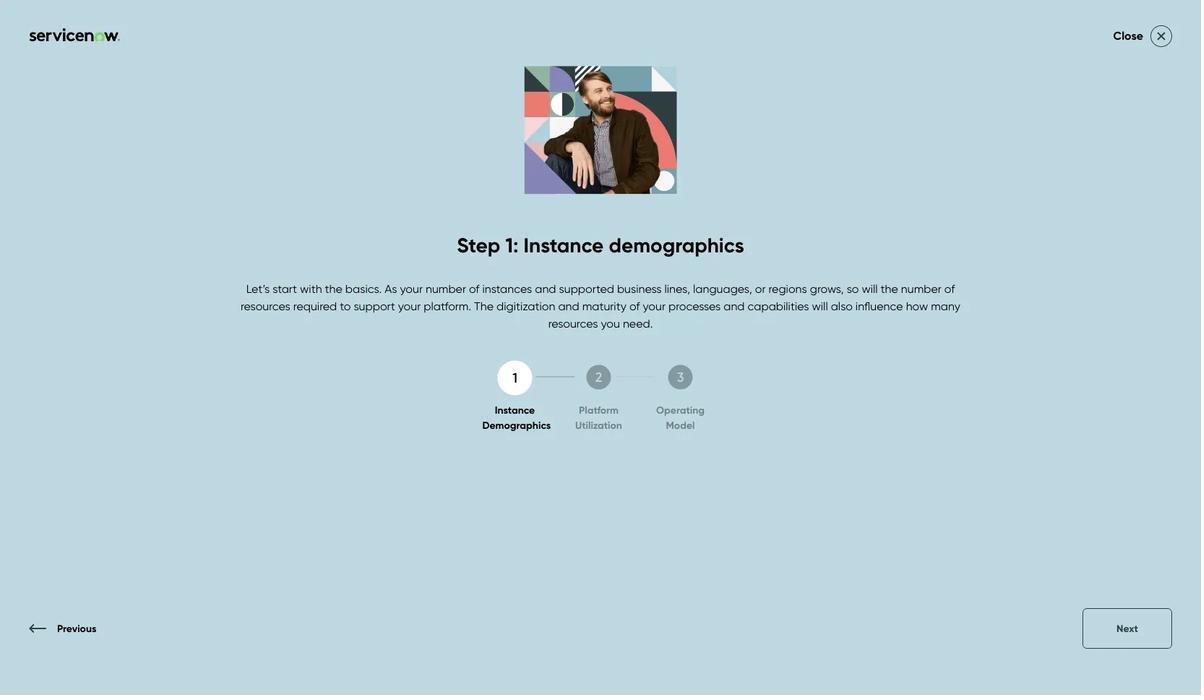 Task type: describe. For each thing, give the bounding box(es) containing it.
1 horizontal spatial resources
[[549, 316, 598, 330]]

0 horizontal spatial platform
[[638, 288, 683, 303]]

how inside use the platform team estimator to find out how many people you need to build your team and get a shareable estimate report.
[[870, 340, 892, 355]]

services link
[[555, 53, 598, 82]]

the inside your servicenow® platform team establishes, maintains, and extends servicenow as a strategic business platform in your organization. the strongest servicenow platform teams have the right number of people with the skills to support the now platform®.
[[795, 288, 815, 303]]

and up digitization
[[535, 282, 557, 296]]

people inside use the platform team estimator to find out how many people you need to build your team and get a shareable estimate report.
[[927, 340, 965, 355]]

get support link
[[634, 53, 700, 82]]

team inside servicenow platform team estimator
[[981, 158, 1067, 201]]

need
[[990, 340, 1017, 355]]

instance inside instance demographics
[[495, 404, 535, 416]]

the left skills
[[663, 306, 681, 320]]

0 horizontal spatial will
[[813, 299, 829, 313]]

next link
[[1083, 608, 1173, 649]]

1:
[[506, 233, 519, 258]]

0 horizontal spatial number
[[426, 282, 466, 296]]

team inside your servicenow® platform team establishes, maintains, and extends servicenow as a strategic business platform in your organization. the strongest servicenow platform teams have the right number of people with the skills to support the now platform®.
[[786, 271, 814, 285]]

instances
[[483, 282, 532, 296]]

grows,
[[811, 282, 844, 296]]

a inside your servicenow® platform team establishes, maintains, and extends servicenow as a strategic business platform in your organization. the strongest servicenow platform teams have the right number of people with the skills to support the now platform®.
[[1088, 271, 1095, 285]]

number inside your servicenow® platform team establishes, maintains, and extends servicenow as a strategic business platform in your organization. the strongest servicenow platform teams have the right number of people with the skills to support the now platform®.
[[1096, 288, 1136, 303]]

or
[[756, 282, 766, 296]]

with inside let's start with the basics. as your number of instances and supported business lines, languages, or regions grows, so will the number of resources required to support your platform. the digitization and maturity of your processes and capabilities will also influence how many resources you need.
[[300, 282, 322, 296]]

servicenow®
[[664, 271, 735, 285]]

languages,
[[694, 282, 753, 296]]

use
[[638, 340, 658, 355]]

digitization
[[497, 299, 556, 313]]

estimate
[[694, 358, 740, 372]]

demographics
[[483, 419, 551, 431]]

3
[[677, 369, 684, 385]]

events and webinars link
[[408, 53, 519, 82]]

report.
[[743, 358, 778, 372]]

find
[[827, 340, 847, 355]]

0 vertical spatial instance
[[524, 233, 604, 258]]

estimator inside servicenow platform team estimator
[[638, 204, 791, 247]]

to left "build"
[[1020, 340, 1031, 355]]

team inside use the platform team estimator to find out how many people you need to build your team and get a shareable estimate report.
[[1089, 340, 1117, 355]]

and down languages,
[[724, 299, 745, 313]]

your right as
[[400, 282, 423, 296]]

close
[[1114, 29, 1144, 43]]

skills
[[684, 306, 707, 320]]

platform®.
[[815, 306, 871, 320]]

maintains,
[[881, 271, 935, 285]]

of up need.
[[630, 299, 640, 313]]

let's start with the basics. as your number of instances and supported business lines, languages, or regions grows, so will the number of resources required to support your platform. the digitization and maturity of your processes and capabilities will also influence how many resources you need.
[[241, 282, 961, 330]]

of inside your servicenow® platform team establishes, maintains, and extends servicenow as a strategic business platform in your organization. the strongest servicenow platform teams have the right number of people with the skills to support the now platform®.
[[1139, 288, 1150, 303]]

support inside let's start with the basics. as your number of instances and supported business lines, languages, or regions grows, so will the number of resources required to support your platform. the digitization and maturity of your processes and capabilities will also influence how many resources you need.
[[354, 299, 395, 313]]

the inside let's start with the basics. as your number of instances and supported business lines, languages, or regions grows, so will the number of resources required to support your platform. the digitization and maturity of your processes and capabilities will also influence how many resources you need.
[[475, 299, 494, 313]]

model
[[666, 419, 695, 431]]

platform inside platform utilization
[[579, 404, 619, 416]]

teams
[[983, 288, 1016, 303]]

need.
[[623, 316, 653, 330]]

your servicenow® platform team establishes, maintains, and extends servicenow as a strategic business platform in your organization. the strongest servicenow platform teams have the right number of people with the skills to support the now platform®.
[[638, 271, 1192, 320]]

the left right
[[1048, 288, 1066, 303]]

you inside let's start with the basics. as your number of instances and supported business lines, languages, or regions grows, so will the number of resources required to support your platform. the digitization and maturity of your processes and capabilities will also influence how many resources you need.
[[601, 316, 620, 330]]

also
[[831, 299, 853, 313]]

servicenow image
[[29, 615, 110, 627]]

events
[[408, 60, 442, 74]]

your inside your servicenow® platform team establishes, maintains, and extends servicenow as a strategic business platform in your organization. the strongest servicenow platform teams have the right number of people with the skills to support the now platform®.
[[698, 288, 721, 303]]

servicenow platform team estimator
[[638, 158, 1067, 247]]

and right events
[[445, 60, 466, 74]]

establishes,
[[817, 271, 878, 285]]

processes
[[669, 299, 721, 313]]

support
[[657, 60, 700, 74]]

1
[[513, 370, 518, 386]]

instance demographics
[[483, 404, 551, 431]]

support inside your servicenow® platform team establishes, maintains, and extends servicenow as a strategic business platform in your organization. the strongest servicenow platform teams have the right number of people with the skills to support the now platform®.
[[724, 306, 765, 320]]

strongest
[[818, 288, 867, 303]]

let's
[[246, 282, 270, 296]]

capabilities
[[748, 299, 810, 313]]

events and webinars
[[408, 60, 519, 74]]

webinars
[[469, 60, 519, 74]]

servicenow inside servicenow platform team estimator
[[638, 158, 827, 201]]

1 horizontal spatial number
[[902, 282, 942, 296]]



Task type: locate. For each thing, give the bounding box(es) containing it.
1 vertical spatial people
[[927, 340, 965, 355]]

1 horizontal spatial support
[[724, 306, 765, 320]]

services
[[555, 60, 598, 74]]

step 1: instance demographics
[[457, 233, 745, 258]]

support down basics.
[[354, 299, 395, 313]]

resources
[[241, 299, 291, 313], [549, 316, 598, 330]]

resources down maturity
[[549, 316, 598, 330]]

1 vertical spatial team
[[728, 340, 757, 355]]

required
[[294, 299, 337, 313]]

instance
[[524, 233, 604, 258], [495, 404, 535, 416]]

1 horizontal spatial people
[[1152, 288, 1190, 303]]

shareable
[[638, 358, 691, 372]]

0 horizontal spatial team
[[786, 271, 814, 285]]

with up required
[[300, 282, 322, 296]]

business for supported
[[618, 282, 662, 296]]

build
[[1034, 340, 1060, 355]]

out
[[849, 340, 867, 355]]

operating model
[[657, 404, 705, 431]]

and left get
[[1119, 340, 1141, 355]]

a right as
[[1088, 271, 1095, 285]]

previous
[[57, 622, 97, 635]]

instance up supported in the top of the page
[[524, 233, 604, 258]]

0 vertical spatial platform
[[836, 158, 972, 201]]

now
[[789, 306, 812, 320]]

right
[[1069, 288, 1093, 303]]

0 vertical spatial team
[[786, 271, 814, 285]]

to inside your servicenow® platform team establishes, maintains, and extends servicenow as a strategic business platform in your organization. the strongest servicenow platform teams have the right number of people with the skills to support the now platform®.
[[710, 306, 721, 320]]

the inside use the platform team estimator to find out how many people you need to build your team and get a shareable estimate report.
[[660, 340, 678, 355]]

to
[[340, 299, 351, 313], [710, 306, 721, 320], [813, 340, 824, 355], [1020, 340, 1031, 355]]

your
[[638, 271, 661, 285]]

0 horizontal spatial the
[[475, 299, 494, 313]]

1 horizontal spatial will
[[862, 282, 878, 296]]

how
[[907, 299, 929, 313], [870, 340, 892, 355]]

team
[[981, 158, 1067, 201], [728, 340, 757, 355]]

step
[[457, 233, 501, 258]]

2 horizontal spatial platform
[[836, 158, 972, 201]]

0 vertical spatial how
[[907, 299, 929, 313]]

the up required
[[325, 282, 343, 296]]

your up need.
[[643, 299, 666, 313]]

0 horizontal spatial many
[[895, 340, 925, 355]]

demographics
[[609, 233, 745, 258]]

many
[[932, 299, 961, 313], [895, 340, 925, 355]]

in
[[686, 288, 695, 303]]

0 horizontal spatial with
[[300, 282, 322, 296]]

0 vertical spatial team
[[981, 158, 1067, 201]]

next
[[1117, 622, 1139, 635]]

and inside use the platform team estimator to find out how many people you need to build your team and get a shareable estimate report.
[[1119, 340, 1141, 355]]

0 vertical spatial people
[[1152, 288, 1190, 303]]

estimator inside use the platform team estimator to find out how many people you need to build your team and get a shareable estimate report.
[[760, 340, 810, 355]]

organization.
[[723, 288, 793, 303]]

1 vertical spatial instance
[[495, 404, 535, 416]]

1 vertical spatial servicenow
[[1007, 271, 1069, 285]]

team inside use the platform team estimator to find out how many people you need to build your team and get a shareable estimate report.
[[728, 340, 757, 355]]

resources down let's
[[241, 299, 291, 313]]

and inside your servicenow® platform team establishes, maintains, and extends servicenow as a strategic business platform in your organization. the strongest servicenow platform teams have the right number of people with the skills to support the now platform®.
[[938, 271, 959, 285]]

0 horizontal spatial servicenow
[[638, 158, 827, 201]]

many inside let's start with the basics. as your number of instances and supported business lines, languages, or regions grows, so will the number of resources required to support your platform. the digitization and maturity of your processes and capabilities will also influence how many resources you need.
[[932, 299, 961, 313]]

start
[[273, 282, 297, 296]]

the up the now
[[795, 288, 815, 303]]

operating
[[657, 404, 705, 416]]

0 horizontal spatial people
[[927, 340, 965, 355]]

platform inside servicenow platform team estimator
[[836, 158, 972, 201]]

business
[[1148, 271, 1192, 285], [618, 282, 662, 296]]

people
[[1152, 288, 1190, 303], [927, 340, 965, 355]]

1 vertical spatial many
[[895, 340, 925, 355]]

use the platform team estimator to find out how many people you need to build your team and get a shareable estimate report.
[[638, 340, 1172, 372]]

many down influence
[[895, 340, 925, 355]]

to inside let's start with the basics. as your number of instances and supported business lines, languages, or regions grows, so will the number of resources required to support your platform. the digitization and maturity of your processes and capabilities will also influence how many resources you need.
[[340, 299, 351, 313]]

of left extends
[[945, 282, 956, 296]]

1 horizontal spatial the
[[795, 288, 815, 303]]

servicenow
[[638, 158, 827, 201], [1007, 271, 1069, 285], [870, 288, 932, 303]]

how right "out"
[[870, 340, 892, 355]]

the
[[325, 282, 343, 296], [881, 282, 899, 296], [1048, 288, 1066, 303], [663, 306, 681, 320], [768, 306, 786, 320], [660, 340, 678, 355]]

0 horizontal spatial team
[[728, 340, 757, 355]]

number up influence
[[902, 282, 942, 296]]

will
[[862, 282, 878, 296], [813, 299, 829, 313]]

1 vertical spatial platform
[[681, 340, 725, 355]]

you down maturity
[[601, 316, 620, 330]]

your
[[400, 282, 423, 296], [698, 288, 721, 303], [398, 299, 421, 313], [643, 299, 666, 313], [1063, 340, 1086, 355]]

1 vertical spatial you
[[968, 340, 987, 355]]

a right get
[[1165, 340, 1172, 355]]

platform down your
[[638, 288, 683, 303]]

team up the now
[[786, 271, 814, 285]]

1 vertical spatial resources
[[549, 316, 598, 330]]

1 horizontal spatial with
[[638, 306, 660, 320]]

get support
[[634, 60, 700, 74]]

your right "build"
[[1063, 340, 1086, 355]]

0 horizontal spatial how
[[870, 340, 892, 355]]

support
[[354, 299, 395, 313], [724, 306, 765, 320]]

get
[[1144, 340, 1162, 355]]

strategic
[[1098, 271, 1145, 285]]

platform utilization
[[576, 404, 623, 431]]

to left find
[[813, 340, 824, 355]]

as
[[1072, 271, 1085, 285]]

0 vertical spatial you
[[601, 316, 620, 330]]

basics.
[[346, 282, 382, 296]]

people inside your servicenow® platform team establishes, maintains, and extends servicenow as a strategic business platform in your organization. the strongest servicenow platform teams have the right number of people with the skills to support the now platform®.
[[1152, 288, 1190, 303]]

will right so
[[862, 282, 878, 296]]

0 horizontal spatial support
[[354, 299, 395, 313]]

1 horizontal spatial servicenow
[[870, 288, 932, 303]]

platform down extends
[[935, 288, 980, 303]]

you left need
[[968, 340, 987, 355]]

1 horizontal spatial platform
[[738, 271, 783, 285]]

and left extends
[[938, 271, 959, 285]]

the left the now
[[768, 306, 786, 320]]

platform inside use the platform team estimator to find out how many people you need to build your team and get a shareable estimate report.
[[681, 340, 725, 355]]

many inside use the platform team estimator to find out how many people you need to build your team and get a shareable estimate report.
[[895, 340, 925, 355]]

1 horizontal spatial you
[[968, 340, 987, 355]]

1 vertical spatial team
[[1089, 340, 1117, 355]]

0 vertical spatial a
[[1088, 271, 1095, 285]]

you inside use the platform team estimator to find out how many people you need to build your team and get a shareable estimate report.
[[968, 340, 987, 355]]

estimator up report. at right
[[760, 340, 810, 355]]

number down strategic
[[1096, 288, 1136, 303]]

0 horizontal spatial platform
[[579, 404, 619, 416]]

of down strategic
[[1139, 288, 1150, 303]]

with down your
[[638, 306, 660, 320]]

1 horizontal spatial a
[[1165, 340, 1172, 355]]

0 horizontal spatial you
[[601, 316, 620, 330]]

1 horizontal spatial business
[[1148, 271, 1192, 285]]

0 horizontal spatial resources
[[241, 299, 291, 313]]

utilization
[[576, 419, 623, 431]]

instance up demographics
[[495, 404, 535, 416]]

to down basics.
[[340, 299, 351, 313]]

have
[[1019, 288, 1045, 303]]

and down supported in the top of the page
[[559, 299, 580, 313]]

business inside your servicenow® platform team establishes, maintains, and extends servicenow as a strategic business platform in your organization. the strongest servicenow platform teams have the right number of people with the skills to support the now platform®.
[[1148, 271, 1192, 285]]

a
[[1088, 271, 1095, 285], [1165, 340, 1172, 355]]

estimator up servicenow® on the top right of page
[[638, 204, 791, 247]]

a inside use the platform team estimator to find out how many people you need to build your team and get a shareable estimate report.
[[1165, 340, 1172, 355]]

people left need
[[927, 340, 965, 355]]

1 vertical spatial will
[[813, 299, 829, 313]]

to right skills
[[710, 306, 721, 320]]

of
[[469, 282, 480, 296], [945, 282, 956, 296], [1139, 288, 1150, 303], [630, 299, 640, 313]]

platform
[[738, 271, 783, 285], [638, 288, 683, 303], [935, 288, 980, 303]]

business up need.
[[618, 282, 662, 296]]

so
[[847, 282, 859, 296]]

the down instances
[[475, 299, 494, 313]]

the up influence
[[881, 282, 899, 296]]

with
[[300, 282, 322, 296], [638, 306, 660, 320]]

1 horizontal spatial many
[[932, 299, 961, 313]]

and
[[445, 60, 466, 74], [938, 271, 959, 285], [535, 282, 557, 296], [559, 299, 580, 313], [724, 299, 745, 313], [1119, 340, 1141, 355]]

with inside your servicenow® platform team establishes, maintains, and extends servicenow as a strategic business platform in your organization. the strongest servicenow platform teams have the right number of people with the skills to support the now platform®.
[[638, 306, 660, 320]]

1 vertical spatial with
[[638, 306, 660, 320]]

1 horizontal spatial how
[[907, 299, 929, 313]]

2
[[596, 369, 603, 385]]

estimator
[[638, 204, 791, 247], [760, 340, 810, 355]]

2 vertical spatial platform
[[579, 404, 619, 416]]

business for strategic
[[1148, 271, 1192, 285]]

you
[[601, 316, 620, 330], [968, 340, 987, 355]]

1 vertical spatial estimator
[[760, 340, 810, 355]]

number up platform.
[[426, 282, 466, 296]]

1 horizontal spatial platform
[[681, 340, 725, 355]]

0 horizontal spatial a
[[1088, 271, 1095, 285]]

how inside let's start with the basics. as your number of instances and supported business lines, languages, or regions grows, so will the number of resources required to support your platform. the digitization and maturity of your processes and capabilities will also influence how many resources you need.
[[907, 299, 929, 313]]

1 horizontal spatial team
[[981, 158, 1067, 201]]

extends
[[962, 271, 1004, 285]]

1 vertical spatial how
[[870, 340, 892, 355]]

business inside let's start with the basics. as your number of instances and supported business lines, languages, or regions grows, so will the number of resources required to support your platform. the digitization and maturity of your processes and capabilities will also influence how many resources you need.
[[618, 282, 662, 296]]

supported
[[559, 282, 615, 296]]

1 horizontal spatial team
[[1089, 340, 1117, 355]]

2 vertical spatial servicenow
[[870, 288, 932, 303]]

2 horizontal spatial servicenow
[[1007, 271, 1069, 285]]

how down maintains, at the top of the page
[[907, 299, 929, 313]]

your right in
[[698, 288, 721, 303]]

get
[[634, 60, 654, 74]]

lines,
[[665, 282, 691, 296]]

0 vertical spatial will
[[862, 282, 878, 296]]

of up platform.
[[469, 282, 480, 296]]

0 horizontal spatial business
[[618, 282, 662, 296]]

support down the organization.
[[724, 306, 765, 320]]

0 vertical spatial estimator
[[638, 204, 791, 247]]

0 vertical spatial servicenow
[[638, 158, 827, 201]]

2 horizontal spatial platform
[[935, 288, 980, 303]]

as
[[385, 282, 397, 296]]

influence
[[856, 299, 904, 313]]

platform up the organization.
[[738, 271, 783, 285]]

people up get
[[1152, 288, 1190, 303]]

0 vertical spatial resources
[[241, 299, 291, 313]]

1 vertical spatial a
[[1165, 340, 1172, 355]]

2 horizontal spatial number
[[1096, 288, 1136, 303]]

regions
[[769, 282, 808, 296]]

0 vertical spatial with
[[300, 282, 322, 296]]

your inside use the platform team estimator to find out how many people you need to build your team and get a shareable estimate report.
[[1063, 340, 1086, 355]]

team left get
[[1089, 340, 1117, 355]]

maturity
[[583, 299, 627, 313]]

business right strategic
[[1148, 271, 1192, 285]]

number
[[426, 282, 466, 296], [902, 282, 942, 296], [1096, 288, 1136, 303]]

platform
[[836, 158, 972, 201], [681, 340, 725, 355], [579, 404, 619, 416]]

will down grows,
[[813, 299, 829, 313]]

0 vertical spatial many
[[932, 299, 961, 313]]

many down maintains, at the top of the page
[[932, 299, 961, 313]]

platform.
[[424, 299, 472, 313]]

your left platform.
[[398, 299, 421, 313]]

the up shareable
[[660, 340, 678, 355]]



Task type: vqa. For each thing, say whether or not it's contained in the screenshot.
skills
yes



